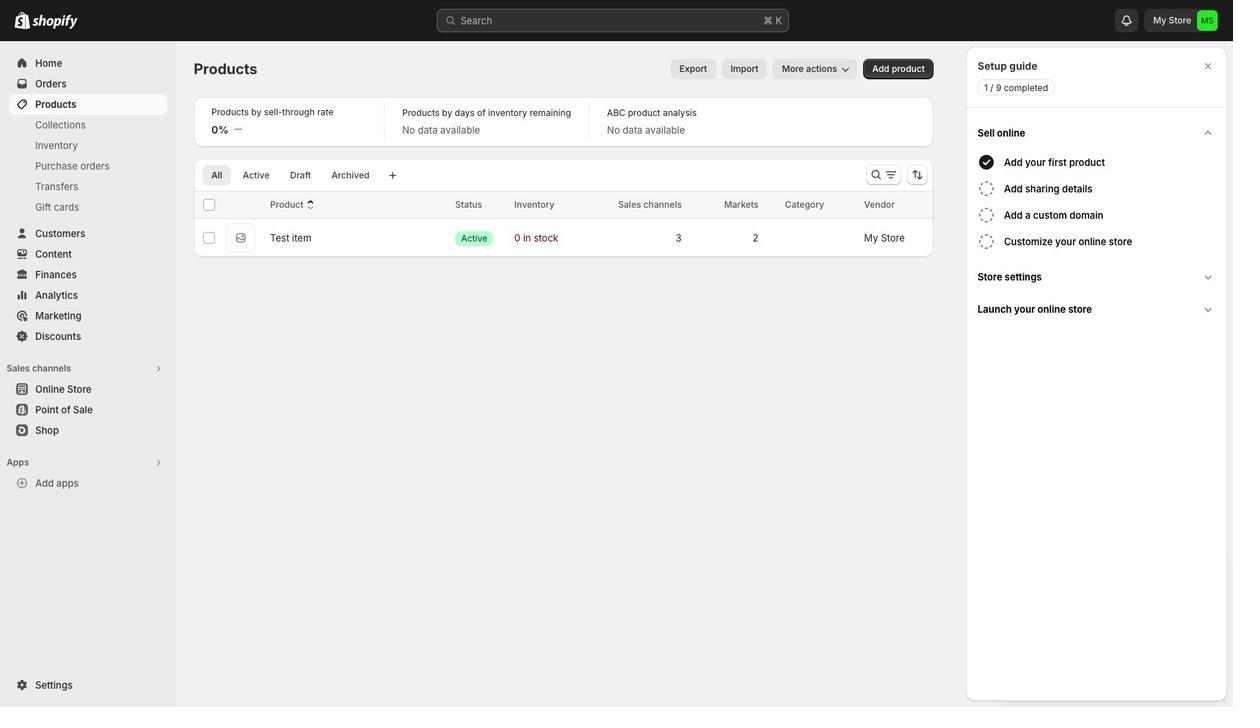 Task type: vqa. For each thing, say whether or not it's contained in the screenshot.
search collections text box
no



Task type: locate. For each thing, give the bounding box(es) containing it.
mark add sharing details as done image
[[978, 180, 996, 198]]

mark customize your online store as done image
[[978, 233, 996, 250]]

shopify image
[[15, 12, 30, 29], [32, 15, 78, 29]]

my store image
[[1198, 10, 1218, 31]]

tab list
[[200, 165, 381, 186]]

dialog
[[966, 47, 1228, 701]]



Task type: describe. For each thing, give the bounding box(es) containing it.
0 horizontal spatial shopify image
[[15, 12, 30, 29]]

1 horizontal spatial shopify image
[[32, 15, 78, 29]]

mark add a custom domain as done image
[[978, 206, 996, 224]]



